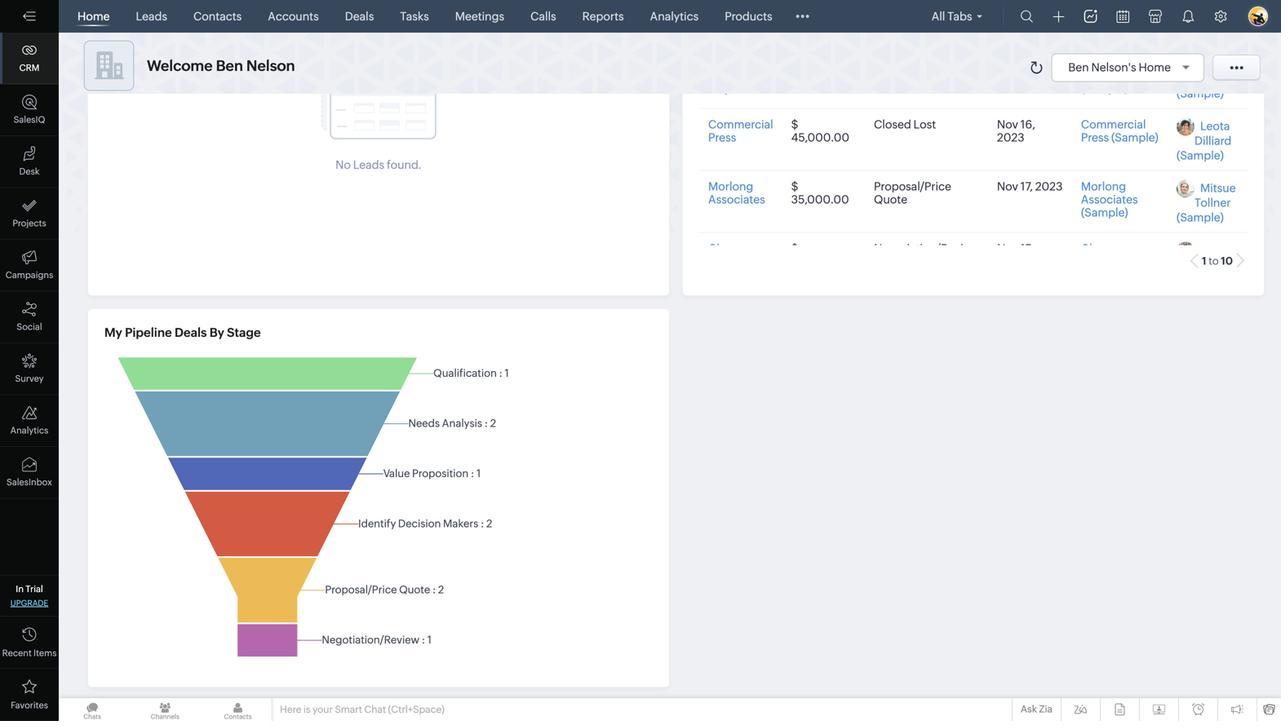 Task type: describe. For each thing, give the bounding box(es) containing it.
home
[[78, 10, 110, 23]]

all tabs
[[932, 10, 973, 23]]

leads
[[136, 10, 167, 23]]

in
[[16, 585, 24, 595]]

recent
[[2, 649, 32, 659]]

0 horizontal spatial analytics link
[[0, 396, 59, 447]]

social link
[[0, 292, 59, 344]]

survey
[[15, 374, 44, 384]]

here is your smart chat (ctrl+space)
[[280, 705, 445, 716]]

chat
[[364, 705, 386, 716]]

chats image
[[59, 699, 126, 722]]

tasks link
[[394, 0, 436, 33]]

desk link
[[0, 136, 59, 188]]

salesiq
[[14, 115, 45, 125]]

home link
[[71, 0, 116, 33]]

notifications image
[[1182, 10, 1195, 23]]

contacts link
[[187, 0, 248, 33]]

calls
[[531, 10, 556, 23]]

marketplace image
[[1149, 10, 1162, 23]]

upgrade
[[10, 599, 48, 608]]

items
[[33, 649, 57, 659]]

deals link
[[339, 0, 381, 33]]

salesinbox link
[[0, 447, 59, 499]]

quick actions image
[[1053, 11, 1065, 22]]

reports link
[[576, 0, 631, 33]]

zia
[[1040, 704, 1053, 715]]

crm
[[19, 63, 40, 73]]

tasks
[[400, 10, 429, 23]]

accounts link
[[261, 0, 325, 33]]

leads link
[[129, 0, 174, 33]]

search image
[[1021, 10, 1034, 23]]

sales motivator image
[[1085, 10, 1098, 23]]

reports
[[583, 10, 624, 23]]

channels image
[[132, 699, 199, 722]]

calls link
[[524, 0, 563, 33]]

campaigns
[[5, 270, 53, 280]]



Task type: locate. For each thing, give the bounding box(es) containing it.
1 vertical spatial analytics link
[[0, 396, 59, 447]]

ask
[[1021, 704, 1038, 715]]

all
[[932, 10, 946, 23]]

(ctrl+space)
[[388, 705, 445, 716]]

desk
[[19, 167, 40, 177]]

0 horizontal spatial analytics
[[10, 426, 48, 436]]

meetings link
[[449, 0, 511, 33]]

0 vertical spatial analytics
[[650, 10, 699, 23]]

your
[[313, 705, 333, 716]]

analytics link down survey on the bottom of page
[[0, 396, 59, 447]]

trial
[[25, 585, 43, 595]]

in trial upgrade
[[10, 585, 48, 608]]

contacts
[[193, 10, 242, 23]]

1 vertical spatial analytics
[[10, 426, 48, 436]]

analytics link right reports link
[[644, 0, 705, 33]]

ask zia
[[1021, 704, 1053, 715]]

analytics right reports link
[[650, 10, 699, 23]]

social
[[17, 322, 42, 332]]

products link
[[719, 0, 779, 33]]

favorites
[[11, 701, 48, 711]]

contacts image
[[204, 699, 272, 722]]

products
[[725, 10, 773, 23]]

survey link
[[0, 344, 59, 396]]

crm link
[[0, 33, 59, 84]]

projects link
[[0, 188, 59, 240]]

salesiq link
[[0, 84, 59, 136]]

1 horizontal spatial analytics
[[650, 10, 699, 23]]

accounts
[[268, 10, 319, 23]]

salesinbox
[[7, 478, 52, 488]]

analytics up the salesinbox link
[[10, 426, 48, 436]]

campaigns link
[[0, 240, 59, 292]]

configure settings image
[[1215, 10, 1228, 23]]

1 horizontal spatial analytics link
[[644, 0, 705, 33]]

analytics link
[[644, 0, 705, 33], [0, 396, 59, 447]]

is
[[304, 705, 311, 716]]

0 vertical spatial analytics link
[[644, 0, 705, 33]]

here
[[280, 705, 302, 716]]

tabs
[[948, 10, 973, 23]]

calendar image
[[1117, 10, 1130, 23]]

recent items
[[2, 649, 57, 659]]

projects
[[13, 218, 46, 229]]

meetings
[[455, 10, 505, 23]]

analytics
[[650, 10, 699, 23], [10, 426, 48, 436]]

smart
[[335, 705, 362, 716]]

deals
[[345, 10, 374, 23]]



Task type: vqa. For each thing, say whether or not it's contained in the screenshot.
left Analytics
yes



